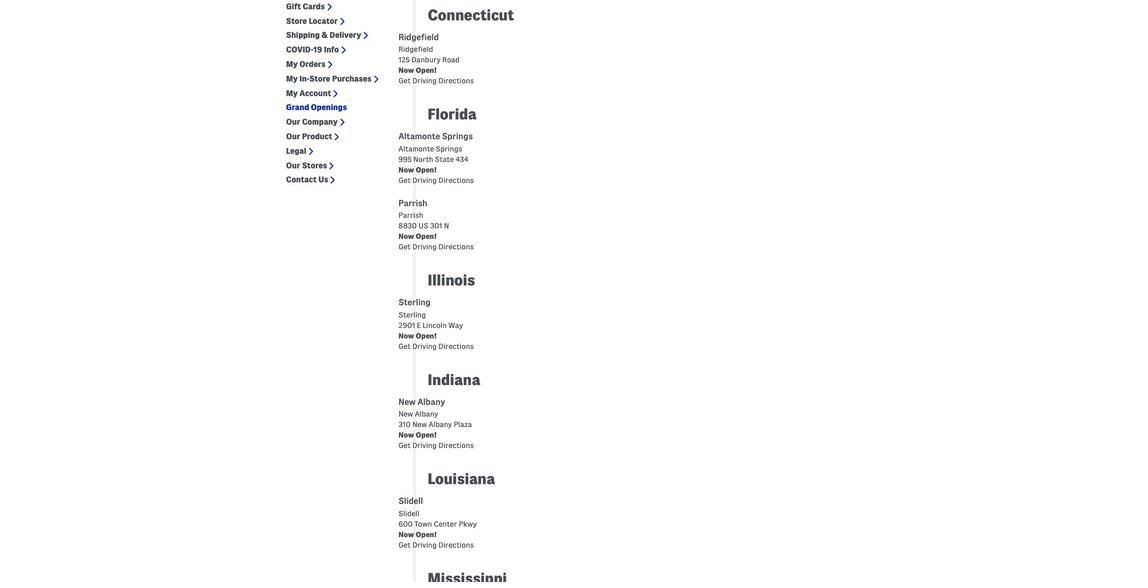 Task type: describe. For each thing, give the bounding box(es) containing it.
get inside new albany new albany 310 new albany plaza now open! get driving directions
[[399, 441, 411, 450]]

connecticut
[[428, 7, 514, 23]]

our product link
[[286, 132, 332, 141]]

0 vertical spatial albany
[[418, 397, 445, 407]]

my account link
[[286, 88, 331, 98]]

2 our from the top
[[286, 132, 300, 141]]

301
[[430, 222, 442, 230]]

contact
[[286, 175, 317, 184]]

covid-
[[286, 45, 313, 54]]

in-
[[300, 74, 309, 83]]

legal link
[[286, 146, 306, 156]]

legal
[[286, 146, 306, 155]]

directions inside 'ridgefield ridgefield 125 danbury road now open! get driving directions'
[[439, 77, 474, 85]]

open! inside new albany new albany 310 new albany plaza now open! get driving directions
[[416, 431, 437, 439]]

2 my from the top
[[286, 74, 298, 83]]

get inside parrish parrish 8830 us 301 n now open! get driving directions
[[399, 243, 411, 251]]

cards
[[303, 2, 325, 11]]

1 horizontal spatial store
[[309, 74, 330, 83]]

e
[[417, 321, 421, 329]]

19
[[313, 45, 322, 54]]

now inside slidell slidell 600 town center pkwy now open! get driving directions
[[399, 530, 414, 538]]

1 our from the top
[[286, 117, 300, 127]]

gift cards store locator shipping & delivery covid-19 info my orders my in-store purchases my account grand openings our company our product legal our stores contact us
[[286, 2, 372, 184]]

gift cards link
[[286, 2, 325, 11]]

us
[[318, 175, 328, 184]]

get driving directions link for connecticut
[[399, 77, 474, 85]]

1 vertical spatial new
[[399, 410, 413, 418]]

town
[[414, 520, 432, 528]]

my orders link
[[286, 59, 326, 69]]

now inside 'altamonte springs altamonte springs 995 north state 434 now open! get driving directions'
[[399, 165, 414, 174]]

shipping & delivery link
[[286, 31, 361, 40]]

600
[[399, 520, 413, 528]]

company
[[302, 117, 338, 127]]

lincoln
[[423, 321, 447, 329]]

driving inside parrish parrish 8830 us 301 n now open! get driving directions
[[412, 243, 437, 251]]

directions inside sterling sterling 2901 e lincoln way now open! get driving directions
[[439, 342, 474, 350]]

1 parrish from the top
[[399, 199, 427, 208]]

info
[[324, 45, 339, 54]]

north
[[413, 155, 433, 163]]

1 altamonte from the top
[[399, 132, 440, 141]]

open! inside 'ridgefield ridgefield 125 danbury road now open! get driving directions'
[[416, 66, 437, 74]]

driving inside 'altamonte springs altamonte springs 995 north state 434 now open! get driving directions'
[[412, 176, 437, 184]]

get driving directions link for illinois
[[399, 342, 474, 350]]

account
[[300, 88, 331, 98]]

sterling sterling 2901 e lincoln way now open! get driving directions
[[399, 298, 474, 350]]

store locator link
[[286, 16, 338, 26]]

get inside sterling sterling 2901 e lincoln way now open! get driving directions
[[399, 342, 411, 350]]

open! inside sterling sterling 2901 e lincoln way now open! get driving directions
[[416, 332, 437, 340]]

indiana
[[428, 372, 480, 388]]

directions inside slidell slidell 600 town center pkwy now open! get driving directions
[[439, 541, 474, 549]]

driving inside 'ridgefield ridgefield 125 danbury road now open! get driving directions'
[[412, 77, 437, 85]]

3 get driving directions link from the top
[[399, 243, 474, 251]]

parrish parrish 8830 us 301 n now open! get driving directions
[[399, 199, 474, 251]]

danbury
[[412, 56, 441, 64]]

0 horizontal spatial store
[[286, 16, 307, 25]]

contact us link
[[286, 175, 328, 185]]

now inside parrish parrish 8830 us 301 n now open! get driving directions
[[399, 232, 414, 240]]

louisiana
[[428, 471, 495, 487]]

slidell slidell 600 town center pkwy now open! get driving directions
[[399, 497, 477, 549]]

illinois
[[428, 272, 475, 289]]

get inside slidell slidell 600 town center pkwy now open! get driving directions
[[399, 541, 411, 549]]

8830
[[399, 222, 417, 230]]

2 parrish from the top
[[399, 211, 423, 219]]



Task type: locate. For each thing, give the bounding box(es) containing it.
altamonte springs altamonte springs 995 north state 434 now open! get driving directions
[[399, 132, 474, 184]]

springs up the 'state'
[[436, 145, 462, 153]]

2 vertical spatial my
[[286, 88, 298, 98]]

4 open! from the top
[[416, 332, 437, 340]]

6 driving from the top
[[412, 541, 437, 549]]

3 our from the top
[[286, 161, 300, 170]]

now down 310
[[399, 431, 414, 439]]

our stores link
[[286, 161, 327, 170]]

now inside 'ridgefield ridgefield 125 danbury road now open! get driving directions'
[[399, 66, 414, 74]]

directions down 434 in the left of the page
[[439, 176, 474, 184]]

0 vertical spatial springs
[[442, 132, 473, 141]]

6 directions from the top
[[439, 541, 474, 549]]

new
[[399, 397, 416, 407], [399, 410, 413, 418], [412, 420, 427, 429]]

my left in-
[[286, 74, 298, 83]]

center
[[434, 520, 457, 528]]

open!
[[416, 66, 437, 74], [416, 165, 437, 174], [416, 232, 437, 240], [416, 332, 437, 340], [416, 431, 437, 439], [416, 530, 437, 538]]

store down gift
[[286, 16, 307, 25]]

1 vertical spatial slidell
[[399, 509, 420, 517]]

1 vertical spatial ridgefield
[[399, 45, 433, 53]]

road
[[442, 56, 460, 64]]

delivery
[[330, 31, 361, 40]]

1 open! from the top
[[416, 66, 437, 74]]

product
[[302, 132, 332, 141]]

new albany new albany 310 new albany plaza now open! get driving directions
[[399, 397, 474, 450]]

slidell
[[399, 497, 423, 506], [399, 509, 420, 517]]

2 vertical spatial our
[[286, 161, 300, 170]]

state
[[435, 155, 454, 163]]

4 directions from the top
[[439, 342, 474, 350]]

2 altamonte from the top
[[399, 145, 434, 153]]

way
[[449, 321, 463, 329]]

1 directions from the top
[[439, 77, 474, 85]]

1 driving from the top
[[412, 77, 437, 85]]

now down 125
[[399, 66, 414, 74]]

0 vertical spatial sterling
[[399, 298, 431, 307]]

3 now from the top
[[399, 232, 414, 240]]

1 sterling from the top
[[399, 298, 431, 307]]

now
[[399, 66, 414, 74], [399, 165, 414, 174], [399, 232, 414, 240], [399, 332, 414, 340], [399, 431, 414, 439], [399, 530, 414, 538]]

store
[[286, 16, 307, 25], [309, 74, 330, 83]]

2 open! from the top
[[416, 165, 437, 174]]

get
[[399, 77, 411, 85], [399, 176, 411, 184], [399, 243, 411, 251], [399, 342, 411, 350], [399, 441, 411, 450], [399, 541, 411, 549]]

1 vertical spatial albany
[[415, 410, 438, 418]]

5 open! from the top
[[416, 431, 437, 439]]

1 get driving directions link from the top
[[399, 77, 474, 85]]

my up grand
[[286, 88, 298, 98]]

6 get from the top
[[399, 541, 411, 549]]

1 vertical spatial store
[[309, 74, 330, 83]]

3 open! from the top
[[416, 232, 437, 240]]

open! inside 'altamonte springs altamonte springs 995 north state 434 now open! get driving directions'
[[416, 165, 437, 174]]

parrish
[[399, 199, 427, 208], [399, 211, 423, 219]]

openings
[[311, 103, 347, 112]]

get driving directions link down the 'state'
[[399, 176, 474, 184]]

open! inside parrish parrish 8830 us 301 n now open! get driving directions
[[416, 232, 437, 240]]

1 vertical spatial springs
[[436, 145, 462, 153]]

us
[[419, 222, 428, 230]]

get driving directions link
[[399, 77, 474, 85], [399, 176, 474, 184], [399, 243, 474, 251], [399, 342, 474, 350], [399, 441, 474, 450], [399, 541, 474, 549]]

1 now from the top
[[399, 66, 414, 74]]

2901
[[399, 321, 415, 329]]

0 vertical spatial store
[[286, 16, 307, 25]]

altamonte
[[399, 132, 440, 141], [399, 145, 434, 153]]

stores
[[302, 161, 327, 170]]

get driving directions link down lincoln
[[399, 342, 474, 350]]

directions down road
[[439, 77, 474, 85]]

1 ridgefield from the top
[[399, 33, 439, 42]]

gift
[[286, 2, 301, 11]]

get down 995
[[399, 176, 411, 184]]

my down "covid-"
[[286, 59, 298, 69]]

driving down e
[[412, 342, 437, 350]]

driving
[[412, 77, 437, 85], [412, 176, 437, 184], [412, 243, 437, 251], [412, 342, 437, 350], [412, 441, 437, 450], [412, 541, 437, 549]]

ridgefield
[[399, 33, 439, 42], [399, 45, 433, 53]]

now down the 8830
[[399, 232, 414, 240]]

2 slidell from the top
[[399, 509, 420, 517]]

now down 995
[[399, 165, 414, 174]]

get down 310
[[399, 441, 411, 450]]

5 now from the top
[[399, 431, 414, 439]]

2 directions from the top
[[439, 176, 474, 184]]

open! up louisiana
[[416, 431, 437, 439]]

our
[[286, 117, 300, 127], [286, 132, 300, 141], [286, 161, 300, 170]]

5 directions from the top
[[439, 441, 474, 450]]

sterling
[[399, 298, 431, 307], [399, 311, 426, 319]]

grand openings link
[[286, 103, 347, 113]]

get down the 8830
[[399, 243, 411, 251]]

directions
[[439, 77, 474, 85], [439, 176, 474, 184], [439, 243, 474, 251], [439, 342, 474, 350], [439, 441, 474, 450], [439, 541, 474, 549]]

3 my from the top
[[286, 88, 298, 98]]

orders
[[300, 59, 326, 69]]

5 driving from the top
[[412, 441, 437, 450]]

driving down town
[[412, 541, 437, 549]]

open! inside slidell slidell 600 town center pkwy now open! get driving directions
[[416, 530, 437, 538]]

open! down town
[[416, 530, 437, 538]]

driving inside new albany new albany 310 new albany plaza now open! get driving directions
[[412, 441, 437, 450]]

my in-store purchases link
[[286, 74, 372, 84]]

2 vertical spatial albany
[[429, 420, 452, 429]]

directions down way
[[439, 342, 474, 350]]

get inside 'ridgefield ridgefield 125 danbury road now open! get driving directions'
[[399, 77, 411, 85]]

1 my from the top
[[286, 59, 298, 69]]

2 get from the top
[[399, 176, 411, 184]]

now down 2901 in the bottom left of the page
[[399, 332, 414, 340]]

2 ridgefield from the top
[[399, 45, 433, 53]]

6 get driving directions link from the top
[[399, 541, 474, 549]]

1 vertical spatial parrish
[[399, 211, 423, 219]]

directions inside parrish parrish 8830 us 301 n now open! get driving directions
[[439, 243, 474, 251]]

995
[[399, 155, 412, 163]]

n
[[444, 222, 449, 230]]

driving inside slidell slidell 600 town center pkwy now open! get driving directions
[[412, 541, 437, 549]]

albany
[[418, 397, 445, 407], [415, 410, 438, 418], [429, 420, 452, 429]]

0 vertical spatial parrish
[[399, 199, 427, 208]]

1 vertical spatial sterling
[[399, 311, 426, 319]]

locator
[[309, 16, 338, 25]]

0 vertical spatial slidell
[[399, 497, 423, 506]]

directions down plaza
[[439, 441, 474, 450]]

2 driving from the top
[[412, 176, 437, 184]]

5 get from the top
[[399, 441, 411, 450]]

2 now from the top
[[399, 165, 414, 174]]

4 get driving directions link from the top
[[399, 342, 474, 350]]

open! down e
[[416, 332, 437, 340]]

get driving directions link down plaza
[[399, 441, 474, 450]]

directions inside new albany new albany 310 new albany plaza now open! get driving directions
[[439, 441, 474, 450]]

now down 600
[[399, 530, 414, 538]]

shipping
[[286, 31, 320, 40]]

get driving directions link down center at the left bottom of the page
[[399, 541, 474, 549]]

get down 2901 in the bottom left of the page
[[399, 342, 411, 350]]

grand
[[286, 103, 309, 112]]

get down 600
[[399, 541, 411, 549]]

0 vertical spatial our
[[286, 117, 300, 127]]

driving down us on the top left of page
[[412, 243, 437, 251]]

1 get from the top
[[399, 77, 411, 85]]

get inside 'altamonte springs altamonte springs 995 north state 434 now open! get driving directions'
[[399, 176, 411, 184]]

6 open! from the top
[[416, 530, 437, 538]]

6 now from the top
[[399, 530, 414, 538]]

2 vertical spatial new
[[412, 420, 427, 429]]

now inside sterling sterling 2901 e lincoln way now open! get driving directions
[[399, 332, 414, 340]]

get driving directions link for louisiana
[[399, 541, 474, 549]]

get driving directions link down 301
[[399, 243, 474, 251]]

driving down north
[[412, 176, 437, 184]]

3 driving from the top
[[412, 243, 437, 251]]

sterling up e
[[399, 298, 431, 307]]

springs down florida
[[442, 132, 473, 141]]

2 sterling from the top
[[399, 311, 426, 319]]

2 get driving directions link from the top
[[399, 176, 474, 184]]

driving down danbury
[[412, 77, 437, 85]]

ridgefield ridgefield 125 danbury road now open! get driving directions
[[399, 33, 474, 85]]

1 vertical spatial altamonte
[[399, 145, 434, 153]]

driving inside sterling sterling 2901 e lincoln way now open! get driving directions
[[412, 342, 437, 350]]

310
[[399, 420, 411, 429]]

0 vertical spatial ridgefield
[[399, 33, 439, 42]]

&
[[322, 31, 328, 40]]

open! down danbury
[[416, 66, 437, 74]]

purchases
[[332, 74, 372, 83]]

covid-19 info link
[[286, 45, 339, 55]]

4 driving from the top
[[412, 342, 437, 350]]

0 vertical spatial my
[[286, 59, 298, 69]]

directions down center at the left bottom of the page
[[439, 541, 474, 549]]

my
[[286, 59, 298, 69], [286, 74, 298, 83], [286, 88, 298, 98]]

our company link
[[286, 117, 338, 127]]

125
[[399, 56, 410, 64]]

our down legal "link"
[[286, 161, 300, 170]]

get down 125
[[399, 77, 411, 85]]

now inside new albany new albany 310 new albany plaza now open! get driving directions
[[399, 431, 414, 439]]

1 slidell from the top
[[399, 497, 423, 506]]

our up the legal
[[286, 132, 300, 141]]

open! down north
[[416, 165, 437, 174]]

driving up louisiana
[[412, 441, 437, 450]]

4 get from the top
[[399, 342, 411, 350]]

sterling up 2901 in the bottom left of the page
[[399, 311, 426, 319]]

open! down us on the top left of page
[[416, 232, 437, 240]]

plaza
[[454, 420, 472, 429]]

florida
[[428, 106, 477, 123]]

3 directions from the top
[[439, 243, 474, 251]]

3 get from the top
[[399, 243, 411, 251]]

store up "account"
[[309, 74, 330, 83]]

0 vertical spatial altamonte
[[399, 132, 440, 141]]

get driving directions link down danbury
[[399, 77, 474, 85]]

434
[[456, 155, 468, 163]]

4 now from the top
[[399, 332, 414, 340]]

directions inside 'altamonte springs altamonte springs 995 north state 434 now open! get driving directions'
[[439, 176, 474, 184]]

5 get driving directions link from the top
[[399, 441, 474, 450]]

our down grand
[[286, 117, 300, 127]]

0 vertical spatial new
[[399, 397, 416, 407]]

get driving directions link for indiana
[[399, 441, 474, 450]]

springs
[[442, 132, 473, 141], [436, 145, 462, 153]]

1 vertical spatial my
[[286, 74, 298, 83]]

pkwy
[[459, 520, 477, 528]]

directions down the n on the top
[[439, 243, 474, 251]]

1 vertical spatial our
[[286, 132, 300, 141]]



Task type: vqa. For each thing, say whether or not it's contained in the screenshot.
Open! in ALTAMONTE SPRINGS ALTAMONTE SPRINGS 995 NORTH STATE 434 NOW OPEN! GET DRIVING DIRECTIONS
yes



